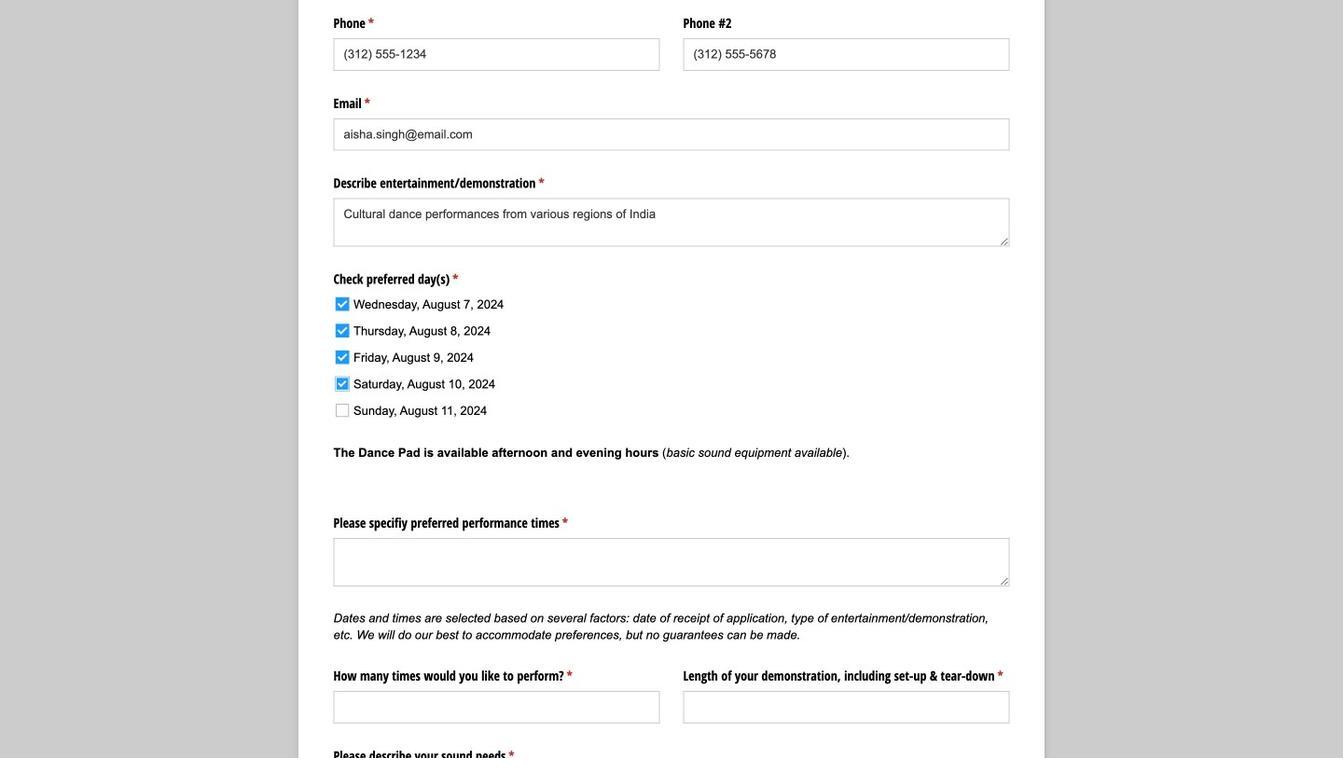 Task type: locate. For each thing, give the bounding box(es) containing it.
None text field
[[683, 38, 1010, 71], [334, 118, 1010, 151], [334, 198, 1010, 247], [334, 691, 660, 724], [683, 38, 1010, 71], [334, 118, 1010, 151], [334, 198, 1010, 247], [334, 691, 660, 724]]

checkbox-group element
[[329, 290, 602, 427]]

None text field
[[334, 38, 660, 71], [334, 538, 1010, 587], [683, 691, 1010, 724], [334, 38, 660, 71], [334, 538, 1010, 587], [683, 691, 1010, 724]]



Task type: vqa. For each thing, say whether or not it's contained in the screenshot.
Address Line 1 text field
no



